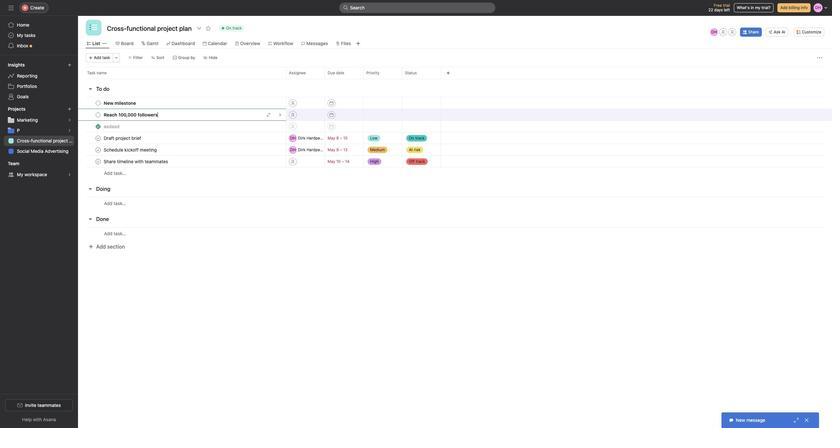 Task type: describe. For each thing, give the bounding box(es) containing it.
mark complete image for draft project brief "cell"
[[94, 134, 102, 142]]

reach 100,000 followers cell
[[78, 109, 286, 121]]

close image
[[804, 418, 810, 424]]

new insights image
[[68, 63, 72, 67]]

hide sidebar image
[[8, 5, 14, 10]]

0 vertical spatial dh image
[[712, 28, 717, 36]]

task name text field for mark complete option
[[102, 135, 143, 142]]

move tasks between sections image
[[267, 113, 270, 117]]

1 collapse task list for this group image from the top
[[88, 187, 93, 192]]

1 vertical spatial dh image
[[290, 146, 296, 154]]

teams element
[[0, 158, 78, 181]]

tab actions image
[[103, 42, 107, 46]]

mark complete image for the share timeline with teammates cell
[[94, 158, 102, 166]]

show options image
[[197, 26, 202, 31]]

completed milestone image for asdasd "cell"
[[96, 124, 101, 129]]

details image
[[278, 101, 282, 105]]

prominent image
[[343, 5, 349, 10]]

add field image
[[446, 71, 450, 75]]

header to do tree grid
[[78, 97, 832, 179]]

task name text field inside new milestone cell
[[102, 100, 138, 106]]

add tab image
[[356, 41, 361, 46]]

task name text field for completed milestone option
[[102, 112, 160, 118]]

more actions image
[[114, 56, 118, 60]]

mark complete checkbox for schedule kickoff meeting cell
[[94, 146, 102, 154]]

schedule kickoff meeting cell
[[78, 144, 286, 156]]

mark complete image
[[94, 146, 102, 154]]

add to starred image
[[206, 26, 211, 31]]



Task type: locate. For each thing, give the bounding box(es) containing it.
new milestone cell
[[78, 97, 286, 109]]

mark complete checkbox for the share timeline with teammates cell
[[94, 158, 102, 166]]

collapse task list for this group image
[[88, 187, 93, 192], [88, 217, 93, 222]]

dh image
[[712, 28, 717, 36], [290, 146, 296, 154]]

row
[[78, 67, 832, 79], [86, 79, 825, 79], [78, 97, 832, 109], [78, 109, 832, 121], [78, 121, 832, 133], [78, 132, 832, 144], [78, 144, 832, 156], [78, 156, 832, 168], [78, 167, 832, 179], [78, 197, 832, 210], [78, 228, 832, 240]]

2 vertical spatial completed milestone image
[[96, 124, 101, 129]]

0 vertical spatial collapse task list for this group image
[[88, 187, 93, 192]]

mark complete checkbox down mark complete image
[[94, 158, 102, 166]]

completed milestone checkbox up mark complete option
[[96, 124, 101, 129]]

task name text field for mark complete checkbox within schedule kickoff meeting cell
[[102, 147, 159, 153]]

mark complete image
[[94, 134, 102, 142], [94, 158, 102, 166]]

Mark complete checkbox
[[94, 134, 102, 142]]

1 completed milestone image from the top
[[96, 101, 101, 106]]

mark complete checkbox inside schedule kickoff meeting cell
[[94, 146, 102, 154]]

1 completed milestone checkbox from the top
[[96, 101, 101, 106]]

2 collapse task list for this group image from the top
[[88, 217, 93, 222]]

mark complete image inside the share timeline with teammates cell
[[94, 158, 102, 166]]

completed milestone checkbox up completed milestone option
[[96, 101, 101, 106]]

1 vertical spatial completed milestone image
[[96, 112, 101, 118]]

1 vertical spatial mark complete checkbox
[[94, 158, 102, 166]]

5 task name text field from the top
[[102, 158, 170, 165]]

completed milestone image for the reach 100,000 followers cell
[[96, 112, 101, 118]]

asdasd cell
[[78, 121, 286, 133]]

2 completed milestone checkbox from the top
[[96, 124, 101, 129]]

1 horizontal spatial dh image
[[712, 28, 717, 36]]

mark complete checkbox inside the share timeline with teammates cell
[[94, 158, 102, 166]]

completed milestone checkbox inside new milestone cell
[[96, 101, 101, 106]]

mark complete checkbox down mark complete option
[[94, 146, 102, 154]]

completed milestone checkbox for task name text box
[[96, 124, 101, 129]]

completed milestone checkbox inside asdasd "cell"
[[96, 124, 101, 129]]

4 task name text field from the top
[[102, 147, 159, 153]]

details image
[[278, 113, 282, 117]]

see details, marketing image
[[68, 118, 72, 122]]

1 vertical spatial collapse task list for this group image
[[88, 217, 93, 222]]

0 horizontal spatial dh image
[[290, 146, 296, 154]]

1 mark complete image from the top
[[94, 134, 102, 142]]

completed milestone image
[[96, 101, 101, 106], [96, 112, 101, 118], [96, 124, 101, 129]]

2 task name text field from the top
[[102, 112, 160, 118]]

0 vertical spatial mark complete checkbox
[[94, 146, 102, 154]]

1 vertical spatial completed milestone checkbox
[[96, 124, 101, 129]]

completed milestone image inside asdasd "cell"
[[96, 124, 101, 129]]

draft project brief cell
[[78, 132, 286, 144]]

0 vertical spatial completed milestone image
[[96, 101, 101, 106]]

see details, my workspace image
[[68, 173, 72, 177]]

insights element
[[0, 59, 78, 103]]

new project or portfolio image
[[68, 107, 72, 111]]

mark complete image down mark complete image
[[94, 158, 102, 166]]

completed milestone image inside new milestone cell
[[96, 101, 101, 106]]

Mark complete checkbox
[[94, 146, 102, 154], [94, 158, 102, 166]]

expand new message image
[[794, 418, 799, 424]]

Task name text field
[[102, 123, 121, 130]]

1 mark complete checkbox from the top
[[94, 146, 102, 154]]

list image
[[90, 24, 98, 32]]

2 completed milestone image from the top
[[96, 112, 101, 118]]

Completed milestone checkbox
[[96, 101, 101, 106], [96, 124, 101, 129]]

3 completed milestone image from the top
[[96, 124, 101, 129]]

mark complete image up mark complete image
[[94, 134, 102, 142]]

share timeline with teammates cell
[[78, 156, 286, 168]]

1 task name text field from the top
[[102, 100, 138, 106]]

completed milestone image for new milestone cell
[[96, 101, 101, 106]]

0 vertical spatial mark complete image
[[94, 134, 102, 142]]

list box
[[339, 3, 495, 13]]

Completed milestone checkbox
[[96, 112, 101, 118]]

task name text field for mark complete checkbox inside the share timeline with teammates cell
[[102, 158, 170, 165]]

mark complete image inside draft project brief "cell"
[[94, 134, 102, 142]]

Task name text field
[[102, 100, 138, 106], [102, 112, 160, 118], [102, 135, 143, 142], [102, 147, 159, 153], [102, 158, 170, 165]]

None text field
[[105, 22, 193, 34]]

more actions image
[[817, 55, 823, 60]]

move tasks between sections image
[[267, 101, 270, 105]]

projects element
[[0, 103, 78, 158]]

0 vertical spatial completed milestone checkbox
[[96, 101, 101, 106]]

3 task name text field from the top
[[102, 135, 143, 142]]

2 mark complete checkbox from the top
[[94, 158, 102, 166]]

task name text field inside draft project brief "cell"
[[102, 135, 143, 142]]

task name text field inside schedule kickoff meeting cell
[[102, 147, 159, 153]]

dh image
[[290, 134, 296, 142]]

global element
[[0, 16, 78, 55]]

task name text field inside the reach 100,000 followers cell
[[102, 112, 160, 118]]

collapse task list for this group image
[[88, 86, 93, 92]]

2 mark complete image from the top
[[94, 158, 102, 166]]

task name text field inside the share timeline with teammates cell
[[102, 158, 170, 165]]

completed milestone checkbox for task name text field in new milestone cell
[[96, 101, 101, 106]]

1 vertical spatial mark complete image
[[94, 158, 102, 166]]

see details, p image
[[68, 129, 72, 133]]



Task type: vqa. For each thing, say whether or not it's contained in the screenshot.
11
no



